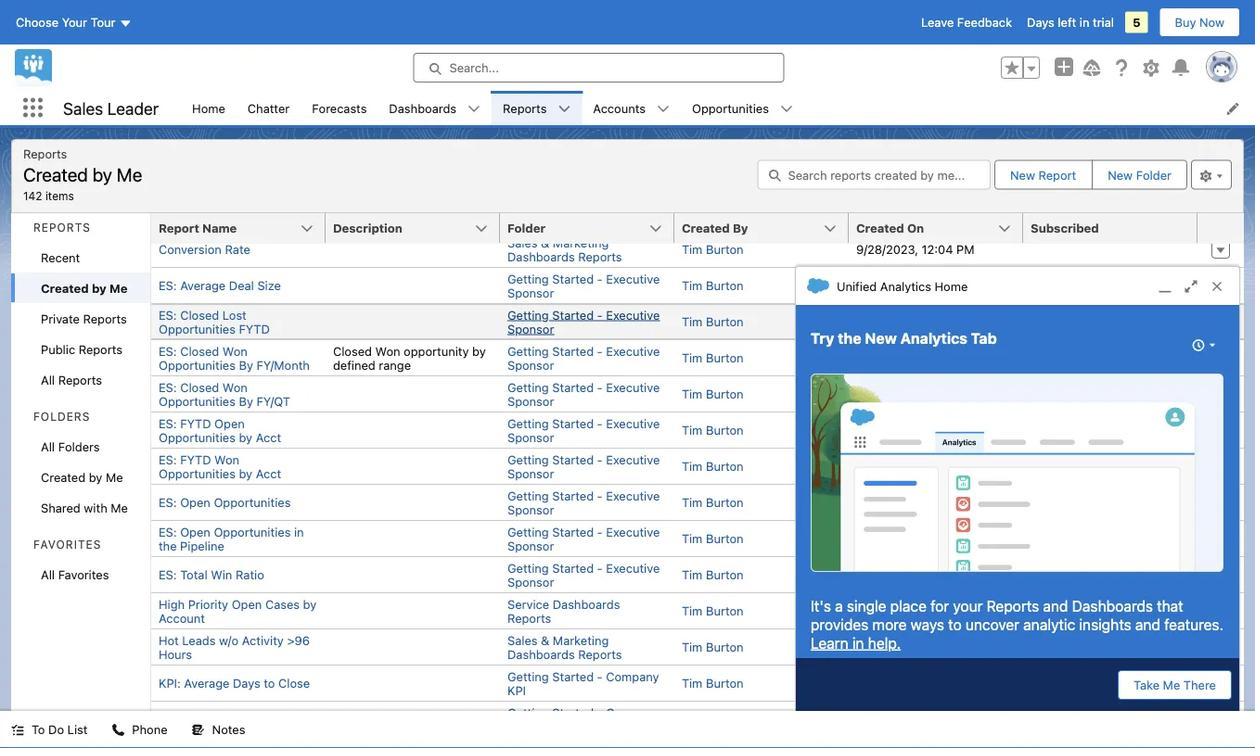Task type: locate. For each thing, give the bounding box(es) containing it.
in left the help.
[[852, 634, 864, 652]]

9 - from the top
[[597, 561, 603, 575]]

9/28/2023, 12:04 pm for es: open opportunities in the pipeline
[[856, 532, 975, 546]]

9/28/2023, for es: average deal size
[[856, 279, 918, 293]]

analytics
[[880, 279, 931, 293], [900, 330, 967, 347]]

by inside es: closed won opportunities by fy/qt
[[239, 394, 253, 408]]

created by me link
[[11, 273, 150, 303], [11, 462, 150, 493]]

2 vertical spatial by
[[239, 394, 253, 408]]

1 vertical spatial created by me link
[[11, 462, 150, 493]]

pm for hot leads w/o activity >96 hours
[[956, 641, 975, 654]]

sponsor for es: fytd won opportunities by acct
[[507, 467, 554, 481]]

started
[[552, 272, 594, 286], [552, 308, 594, 322], [552, 344, 594, 358], [552, 380, 594, 394], [552, 417, 594, 430], [552, 453, 594, 467], [552, 489, 594, 503], [552, 525, 594, 539], [552, 561, 594, 575], [552, 670, 594, 684], [552, 706, 594, 720]]

0 vertical spatial created by me
[[41, 281, 128, 295]]

1 marketing from the top
[[553, 236, 609, 250]]

6 9/28/2023, from the top
[[856, 423, 918, 437]]

1 vertical spatial marketing
[[553, 634, 609, 647]]

by inside reports created by me 142 items
[[92, 163, 112, 185]]

and down that
[[1135, 616, 1160, 634]]

won left opportunity
[[375, 344, 400, 358]]

getting started - executive sponsor link for es: closed won opportunities by fy/qt
[[507, 380, 660, 408]]

3 9/28/2023, 12:04 pm from the top
[[856, 315, 975, 329]]

2 & from the top
[[541, 634, 549, 647]]

average down the conversion rate link
[[180, 279, 226, 293]]

dashboards inside "it's a single place for your reports and dashboards that provides more ways to uncover analytic insights and features. learn in help."
[[1072, 597, 1153, 615]]

me right take
[[1163, 679, 1180, 692]]

0 horizontal spatial text default image
[[11, 724, 24, 737]]

hot
[[159, 634, 179, 647]]

9 es: from the top
[[159, 568, 177, 582]]

executive for es: closed lost opportunities fytd
[[606, 308, 660, 322]]

to do list button
[[0, 711, 99, 749]]

closed inside closed won opportunity by defined range
[[333, 344, 372, 358]]

1 horizontal spatial new
[[1010, 168, 1035, 182]]

6 started from the top
[[552, 453, 594, 467]]

0 horizontal spatial the
[[159, 539, 177, 553]]

0 vertical spatial marketing
[[553, 236, 609, 250]]

closed down es: closed lost opportunities fytd link
[[180, 344, 219, 358]]

0 vertical spatial favorites
[[33, 538, 101, 551]]

1 vertical spatial favorites
[[58, 568, 109, 582]]

the left pipeline
[[159, 539, 177, 553]]

days down hot leads w/o activity >96 hours link
[[233, 677, 260, 691]]

8 9/28/2023, 12:04 pm from the top
[[856, 496, 975, 510]]

acct
[[256, 430, 281, 444], [256, 467, 281, 481]]

getting started - executive sponsor link
[[507, 272, 660, 300], [507, 308, 660, 336], [507, 344, 660, 372], [507, 380, 660, 408], [507, 417, 660, 444], [507, 453, 660, 481], [507, 489, 660, 517], [507, 525, 660, 553], [507, 561, 660, 589]]

by
[[733, 221, 748, 235], [239, 358, 253, 372], [239, 394, 253, 408]]

getting started - company kpi link
[[507, 670, 659, 698], [507, 706, 659, 734]]

subscribed button
[[1023, 213, 1198, 243]]

cell
[[326, 231, 500, 267], [1023, 231, 1198, 267], [326, 267, 500, 303], [1023, 267, 1198, 303], [326, 303, 500, 340], [1023, 303, 1198, 340], [1023, 340, 1198, 376], [326, 376, 500, 412], [1023, 376, 1198, 412], [326, 412, 500, 448], [1023, 412, 1198, 448], [326, 448, 500, 484], [1023, 448, 1198, 484], [326, 484, 500, 520], [1023, 484, 1198, 520], [326, 520, 500, 557], [1023, 520, 1198, 557], [326, 557, 500, 593], [1023, 557, 1198, 593], [326, 593, 500, 629], [1023, 593, 1198, 629], [326, 629, 500, 665], [1023, 629, 1198, 665], [326, 665, 500, 701], [849, 665, 1023, 701], [1023, 665, 1198, 701], [326, 701, 500, 737], [674, 701, 849, 737], [849, 701, 1023, 737], [1023, 701, 1198, 737]]

2 getting started - executive sponsor link from the top
[[507, 308, 660, 336]]

0 vertical spatial report
[[1038, 168, 1076, 182]]

won inside es: closed won opportunities by fy/qt
[[222, 380, 248, 394]]

text default image inside accounts list item
[[657, 103, 670, 116]]

- for es: average deal size
[[597, 272, 603, 286]]

0 vertical spatial sales
[[63, 98, 103, 118]]

executive for es: closed won opportunities by fy/month
[[606, 344, 660, 358]]

defined
[[333, 358, 375, 372]]

tim for es: closed lost opportunities fytd
[[682, 315, 703, 329]]

11 9/28/2023, 12:04 pm from the top
[[856, 604, 975, 618]]

es: for es: closed lost opportunities fytd
[[159, 308, 177, 322]]

getting started - executive sponsor for es: open opportunities
[[507, 489, 660, 517]]

3 getting from the top
[[507, 344, 549, 358]]

place
[[890, 597, 927, 615]]

the right try
[[838, 330, 861, 347]]

142
[[23, 189, 42, 202]]

1 vertical spatial sales & marketing dashboards reports
[[507, 634, 622, 661]]

home inside 'dialog'
[[935, 279, 968, 293]]

1 horizontal spatial in
[[852, 634, 864, 652]]

4 executive from the top
[[606, 380, 660, 394]]

4 tim burton link from the top
[[682, 351, 744, 365]]

1 horizontal spatial to
[[948, 616, 962, 634]]

es: up es: fytd open opportunities by acct
[[159, 380, 177, 394]]

1 vertical spatial getting started - company kpi
[[507, 706, 659, 734]]

open inside es: open opportunities in the pipeline
[[180, 525, 210, 539]]

folders up shared with me link
[[58, 440, 100, 454]]

9/28/2023, 12:04 pm for conversion rate
[[856, 243, 975, 256]]

started for es: total win ratio
[[552, 561, 594, 575]]

folders up all folders
[[33, 410, 90, 423]]

8 getting from the top
[[507, 525, 549, 539]]

tab
[[971, 330, 997, 347]]

priority
[[188, 597, 228, 611]]

reports inside service dashboards reports
[[507, 611, 551, 625]]

list
[[67, 723, 88, 737]]

grid containing report name
[[151, 0, 1244, 738]]

acct inside es: fytd open opportunities by acct
[[256, 430, 281, 444]]

1 vertical spatial and
[[1135, 616, 1160, 634]]

days left in trial
[[1027, 15, 1114, 29]]

new for new folder
[[1108, 168, 1133, 182]]

es: inside es: closed lost opportunities fytd
[[159, 308, 177, 322]]

all favorites link
[[11, 559, 150, 590]]

1 vertical spatial days
[[233, 677, 260, 691]]

tim for es: open opportunities
[[682, 496, 703, 510]]

1 vertical spatial getting started - company kpi link
[[507, 706, 659, 734]]

0 vertical spatial and
[[1043, 597, 1068, 615]]

1 es: from the top
[[159, 279, 177, 293]]

9/28/2023, for es: fytd won opportunities by acct
[[856, 460, 918, 474]]

acct up es: open opportunities link
[[256, 467, 281, 481]]

9 9/28/2023, from the top
[[856, 532, 918, 546]]

tim burton link for es: open opportunities in the pipeline
[[682, 532, 744, 546]]

0 vertical spatial kpi
[[507, 684, 526, 698]]

es: closed lost opportunities fytd link
[[159, 308, 270, 336]]

report inside new report button
[[1038, 168, 1076, 182]]

9 getting started - executive sponsor link from the top
[[507, 561, 660, 589]]

text default image
[[558, 103, 571, 116], [11, 724, 24, 737]]

sponsor for es: total win ratio
[[507, 575, 554, 589]]

2 sales & marketing dashboards reports link from the top
[[507, 634, 622, 661]]

3 pm from the top
[[956, 315, 975, 329]]

1 burton from the top
[[706, 243, 744, 256]]

1 vertical spatial home
[[935, 279, 968, 293]]

0 vertical spatial sales & marketing dashboards reports link
[[507, 236, 622, 263]]

3 burton from the top
[[706, 315, 744, 329]]

sales & marketing dashboards reports link for conversion rate
[[507, 236, 622, 263]]

by inside es: closed won opportunities by fy/month
[[239, 358, 253, 372]]

es: for es: closed won opportunities by fy/qt
[[159, 380, 177, 394]]

0 vertical spatial fytd
[[239, 322, 270, 336]]

burton for conversion rate
[[706, 243, 744, 256]]

average right kpi:
[[184, 677, 230, 691]]

12 tim burton from the top
[[682, 641, 744, 654]]

favorites down the shared with me
[[58, 568, 109, 582]]

4 9/28/2023, from the top
[[856, 351, 918, 365]]

open
[[214, 417, 245, 430], [180, 496, 210, 510], [180, 525, 210, 539], [232, 597, 262, 611]]

1 12:04 from the top
[[922, 243, 953, 256]]

tour
[[91, 15, 115, 29]]

1 getting from the top
[[507, 272, 549, 286]]

the inside unified analytics home 'dialog'
[[838, 330, 861, 347]]

fytd up es: closed won opportunities by fy/month
[[239, 322, 270, 336]]

burton for es: closed lost opportunities fytd
[[706, 315, 744, 329]]

2 pm from the top
[[956, 279, 975, 293]]

won inside es: closed won opportunities by fy/month
[[222, 344, 248, 358]]

new up "subscribed"
[[1010, 168, 1035, 182]]

fytd down 'es: closed won opportunities by fy/qt' link
[[180, 417, 211, 430]]

to left close
[[264, 677, 275, 691]]

2 sales & marketing dashboards reports from the top
[[507, 634, 622, 661]]

1 vertical spatial in
[[294, 525, 304, 539]]

all for all reports
[[41, 373, 55, 387]]

closed down es: closed won opportunities by fy/month 'link'
[[180, 380, 219, 394]]

0 horizontal spatial folder
[[507, 221, 546, 235]]

5 12:04 from the top
[[922, 387, 953, 401]]

home
[[192, 101, 225, 115], [935, 279, 968, 293]]

won inside closed won opportunity by defined range
[[375, 344, 400, 358]]

executive for es: average deal size
[[606, 272, 660, 286]]

executive for es: open opportunities
[[606, 489, 660, 503]]

1 horizontal spatial the
[[838, 330, 861, 347]]

subscribed
[[1031, 221, 1099, 235]]

by right opportunity
[[472, 344, 486, 358]]

1 horizontal spatial days
[[1027, 15, 1055, 29]]

9/28/2023, 12:04 pm for es: fytd open opportunities by acct
[[856, 423, 975, 437]]

report
[[1038, 168, 1076, 182], [159, 221, 199, 235]]

es: left pipeline
[[159, 525, 177, 539]]

average
[[180, 279, 226, 293], [184, 677, 230, 691]]

opportunities inside es: closed lost opportunities fytd
[[159, 322, 236, 336]]

3 9/28/2023, from the top
[[856, 315, 918, 329]]

me up with
[[106, 470, 123, 484]]

es: inside es: closed won opportunities by fy/qt
[[159, 380, 177, 394]]

7 9/28/2023, from the top
[[856, 460, 918, 474]]

all for all folders
[[41, 440, 55, 454]]

your
[[953, 597, 983, 615]]

new inside unified analytics home 'dialog'
[[865, 330, 897, 347]]

getting started - executive sponsor for es: average deal size
[[507, 272, 660, 300]]

1 acct from the top
[[256, 430, 281, 444]]

recent link
[[11, 242, 150, 273]]

12 pm from the top
[[956, 641, 975, 654]]

0 vertical spatial &
[[541, 236, 549, 250]]

0 vertical spatial days
[[1027, 15, 1055, 29]]

tim burton link for es: closed won opportunities by fy/month
[[682, 351, 744, 365]]

10 9/28/2023, 12:04 pm from the top
[[856, 568, 975, 582]]

1 tim burton link from the top
[[682, 243, 744, 256]]

13 tim from the top
[[682, 677, 703, 691]]

9 12:04 from the top
[[922, 532, 953, 546]]

11 burton from the top
[[706, 604, 744, 618]]

days
[[1027, 15, 1055, 29], [233, 677, 260, 691]]

2 horizontal spatial new
[[1108, 168, 1133, 182]]

2 vertical spatial all
[[41, 568, 55, 582]]

8 tim from the top
[[682, 496, 703, 510]]

me
[[117, 163, 142, 185], [109, 281, 128, 295], [106, 470, 123, 484], [111, 501, 128, 515], [1163, 679, 1180, 692]]

sales for hot leads w/o activity >96 hours
[[507, 634, 538, 647]]

0 vertical spatial company
[[606, 670, 659, 684]]

by inside es: fytd won opportunities by acct
[[239, 467, 252, 481]]

account
[[159, 611, 205, 625]]

2 started from the top
[[552, 308, 594, 322]]

6 - from the top
[[597, 453, 603, 467]]

0 vertical spatial folder
[[1136, 168, 1172, 182]]

0 vertical spatial created by me link
[[11, 273, 150, 303]]

7 12:04 from the top
[[922, 460, 953, 474]]

closed left range
[[333, 344, 372, 358]]

7 es: from the top
[[159, 496, 177, 510]]

es: down es: fytd open opportunities by acct 'link'
[[159, 453, 177, 467]]

analytics right unified in the right top of the page
[[880, 279, 931, 293]]

by right cases
[[303, 597, 317, 611]]

text default image left to
[[11, 724, 24, 737]]

4 started from the top
[[552, 380, 594, 394]]

1 - from the top
[[597, 272, 603, 286]]

2 vertical spatial fytd
[[180, 453, 211, 467]]

8 tim burton link from the top
[[682, 496, 744, 510]]

0 vertical spatial all
[[41, 373, 55, 387]]

getting started - executive sponsor for es: closed won opportunities by fy/month
[[507, 344, 660, 372]]

1 vertical spatial company
[[606, 706, 659, 720]]

by down sales leader
[[92, 163, 112, 185]]

new inside new report button
[[1010, 168, 1035, 182]]

open down 'es: closed won opportunities by fy/qt' link
[[214, 417, 245, 430]]

0 vertical spatial text default image
[[558, 103, 571, 116]]

9 sponsor from the top
[[507, 575, 554, 589]]

created by me
[[41, 281, 128, 295], [41, 470, 123, 484]]

8 executive from the top
[[606, 525, 660, 539]]

new down the unified analytics home
[[865, 330, 897, 347]]

me for private's created by me link
[[109, 281, 128, 295]]

sales & marketing dashboards reports link
[[507, 236, 622, 263], [507, 634, 622, 661]]

created by me up private reports
[[41, 281, 128, 295]]

reports list item
[[492, 91, 582, 125]]

0 vertical spatial to
[[948, 616, 962, 634]]

home down created on button
[[935, 279, 968, 293]]

es: left total
[[159, 568, 177, 582]]

and
[[1043, 597, 1068, 615], [1135, 616, 1160, 634]]

opportunity
[[404, 344, 469, 358]]

me up private reports
[[109, 281, 128, 295]]

won down es: fytd open opportunities by acct
[[214, 453, 239, 467]]

pipeline
[[180, 539, 224, 553]]

5 es: from the top
[[159, 417, 177, 430]]

closed for es: closed won opportunities by fy/qt
[[180, 380, 219, 394]]

8 started from the top
[[552, 525, 594, 539]]

text default image inside dashboards list item
[[468, 103, 481, 116]]

9/28/2023, for es: total win ratio
[[856, 568, 918, 582]]

created by me link for shared
[[11, 462, 150, 493]]

me for shared with me link
[[111, 501, 128, 515]]

there
[[1184, 679, 1216, 692]]

0 horizontal spatial report
[[159, 221, 199, 235]]

7 burton from the top
[[706, 460, 744, 474]]

by up es: open opportunities link
[[239, 467, 252, 481]]

burton for high priority open cases by account
[[706, 604, 744, 618]]

closed inside es: closed lost opportunities fytd
[[180, 308, 219, 322]]

dashboards list item
[[378, 91, 492, 125]]

closed inside es: closed won opportunities by fy/month
[[180, 344, 219, 358]]

closed left lost
[[180, 308, 219, 322]]

phone
[[132, 723, 168, 737]]

es: inside es: fytd open opportunities by acct
[[159, 417, 177, 430]]

5 tim burton link from the top
[[682, 387, 744, 401]]

tim burton link for es: total win ratio
[[682, 568, 744, 582]]

es: inside es: closed won opportunities by fy/month
[[159, 344, 177, 358]]

dashboards down folder button
[[507, 250, 575, 263]]

4 es: from the top
[[159, 380, 177, 394]]

2 tim burton from the top
[[682, 279, 744, 293]]

es: inside es: fytd won opportunities by acct
[[159, 453, 177, 467]]

1 sponsor from the top
[[507, 286, 554, 300]]

won for acct
[[214, 453, 239, 467]]

2 created by me link from the top
[[11, 462, 150, 493]]

7 9/28/2023, 12:04 pm from the top
[[856, 460, 975, 474]]

5 getting started - executive sponsor link from the top
[[507, 417, 660, 444]]

new
[[1010, 168, 1035, 182], [1108, 168, 1133, 182], [865, 330, 897, 347]]

now
[[1199, 15, 1224, 29]]

es: down conversion
[[159, 279, 177, 293]]

1 company from the top
[[606, 670, 659, 684]]

0 horizontal spatial new
[[865, 330, 897, 347]]

1 vertical spatial folder
[[507, 221, 546, 235]]

12 tim burton link from the top
[[682, 641, 744, 654]]

burton for es: fytd won opportunities by acct
[[706, 460, 744, 474]]

dashboards right service
[[553, 597, 620, 611]]

open up pipeline
[[180, 496, 210, 510]]

tim
[[682, 243, 703, 256], [682, 279, 703, 293], [682, 315, 703, 329], [682, 351, 703, 365], [682, 387, 703, 401], [682, 423, 703, 437], [682, 460, 703, 474], [682, 496, 703, 510], [682, 532, 703, 546], [682, 568, 703, 582], [682, 604, 703, 618], [682, 641, 703, 654], [682, 677, 703, 691]]

open down es: open opportunities
[[180, 525, 210, 539]]

1 horizontal spatial folder
[[1136, 168, 1172, 182]]

2 tim from the top
[[682, 279, 703, 293]]

new inside new folder "button"
[[1108, 168, 1133, 182]]

es: closed won opportunities by fy/qt
[[159, 380, 290, 408]]

7 pm from the top
[[956, 460, 975, 474]]

text default image down "search..." button
[[558, 103, 571, 116]]

5 started from the top
[[552, 417, 594, 430]]

2 horizontal spatial in
[[1080, 15, 1089, 29]]

unified analytics home image
[[811, 374, 1224, 572]]

sales
[[63, 98, 103, 118], [507, 236, 538, 250], [507, 634, 538, 647]]

6 burton from the top
[[706, 423, 744, 437]]

12:04 for es: fytd open opportunities by acct
[[922, 423, 953, 437]]

9/28/2023, 12:04 pm for es: average deal size
[[856, 279, 975, 293]]

public
[[41, 342, 75, 356]]

new up subscribed button
[[1108, 168, 1133, 182]]

to inside "it's a single place for your reports and dashboards that provides more ways to uncover analytic insights and features. learn in help."
[[948, 616, 962, 634]]

0 vertical spatial getting started - company kpi link
[[507, 670, 659, 698]]

0 horizontal spatial days
[[233, 677, 260, 691]]

getting started - executive sponsor for es: fytd won opportunities by acct
[[507, 453, 660, 481]]

created by me link up the shared with me
[[11, 462, 150, 493]]

2 vertical spatial in
[[852, 634, 864, 652]]

accounts list item
[[582, 91, 681, 125]]

1 vertical spatial acct
[[256, 467, 281, 481]]

3 started from the top
[[552, 344, 594, 358]]

es: total win ratio
[[159, 568, 264, 582]]

to down your
[[948, 616, 962, 634]]

grid
[[151, 0, 1244, 738]]

reports inside "it's a single place for your reports and dashboards that provides more ways to uncover analytic insights and features. learn in help."
[[987, 597, 1039, 615]]

tim burton
[[682, 243, 744, 256], [682, 279, 744, 293], [682, 315, 744, 329], [682, 351, 744, 365], [682, 387, 744, 401], [682, 423, 744, 437], [682, 460, 744, 474], [682, 496, 744, 510], [682, 532, 744, 546], [682, 568, 744, 582], [682, 604, 744, 618], [682, 641, 744, 654], [682, 677, 744, 691]]

burton for es: fytd open opportunities by acct
[[706, 423, 744, 437]]

dashboards up insights
[[1072, 597, 1153, 615]]

reports link
[[492, 91, 558, 125]]

12:04 for hot leads w/o activity >96 hours
[[922, 641, 953, 654]]

1 vertical spatial text default image
[[11, 724, 24, 737]]

hot leads w/o activity >96 hours link
[[159, 634, 310, 661]]

10 12:04 from the top
[[922, 568, 953, 582]]

1 vertical spatial kpi
[[507, 720, 526, 734]]

pm for high priority open cases by account
[[956, 604, 975, 618]]

1 horizontal spatial and
[[1135, 616, 1160, 634]]

all up shared
[[41, 440, 55, 454]]

burton for es: average deal size
[[706, 279, 744, 293]]

kpi: average days to close
[[159, 677, 310, 691]]

all down shared
[[41, 568, 55, 582]]

started for kpi: average days to close
[[552, 670, 594, 684]]

- for es: fytd open opportunities by acct
[[597, 417, 603, 430]]

1 horizontal spatial home
[[935, 279, 968, 293]]

won inside es: fytd won opportunities by acct
[[214, 453, 239, 467]]

0 vertical spatial home
[[192, 101, 225, 115]]

getting started - company kpi
[[507, 670, 659, 698], [507, 706, 659, 734]]

5 burton from the top
[[706, 387, 744, 401]]

the
[[838, 330, 861, 347], [159, 539, 177, 553]]

text default image
[[468, 103, 481, 116], [657, 103, 670, 116], [780, 103, 793, 116], [807, 275, 829, 297], [112, 724, 125, 737], [192, 724, 205, 737]]

es: closed won opportunities by fy/month
[[159, 344, 310, 372]]

0 vertical spatial the
[[838, 330, 861, 347]]

pm for es: fytd open opportunities by acct
[[956, 423, 975, 437]]

private reports
[[41, 312, 127, 326]]

me right with
[[111, 501, 128, 515]]

pm for es: total win ratio
[[956, 568, 975, 582]]

leader
[[107, 98, 159, 118]]

service dashboards reports
[[507, 597, 620, 625]]

tim for es: closed won opportunities by fy/qt
[[682, 387, 703, 401]]

deal
[[229, 279, 254, 293]]

10 started from the top
[[552, 670, 594, 684]]

learn in help. link
[[811, 634, 901, 652]]

9/28/2023, for es: closed lost opportunities fytd
[[856, 315, 918, 329]]

fytd inside es: closed lost opportunities fytd
[[239, 322, 270, 336]]

tim burton link for high priority open cases by account
[[682, 604, 744, 618]]

1 vertical spatial report
[[159, 221, 199, 235]]

-
[[597, 272, 603, 286], [597, 308, 603, 322], [597, 344, 603, 358], [597, 380, 603, 394], [597, 417, 603, 430], [597, 453, 603, 467], [597, 489, 603, 503], [597, 525, 603, 539], [597, 561, 603, 575], [597, 670, 603, 684], [597, 706, 603, 720]]

12:04 for es: fytd won opportunities by acct
[[922, 460, 953, 474]]

folders
[[33, 410, 90, 423], [58, 440, 100, 454]]

1 vertical spatial the
[[159, 539, 177, 553]]

created by me up shared with me link
[[41, 470, 123, 484]]

favorites up all favorites at left
[[33, 538, 101, 551]]

9/28/2023, 12:04 pm
[[856, 243, 975, 256], [856, 279, 975, 293], [856, 315, 975, 329], [856, 351, 975, 365], [856, 387, 975, 401], [856, 423, 975, 437], [856, 460, 975, 474], [856, 496, 975, 510], [856, 532, 975, 546], [856, 568, 975, 582], [856, 604, 975, 618], [856, 641, 975, 654]]

3 getting started - executive sponsor link from the top
[[507, 344, 660, 372]]

it's a single place for your reports and dashboards that provides more ways to uncover analytic insights and features. learn in help.
[[811, 597, 1224, 652]]

0 vertical spatial by
[[733, 221, 748, 235]]

executive for es: closed won opportunities by fy/qt
[[606, 380, 660, 394]]

all reports
[[41, 373, 102, 387]]

created by me link up private reports
[[11, 273, 150, 303]]

tim burton for es: fytd open opportunities by acct
[[682, 423, 744, 437]]

1 vertical spatial created by me
[[41, 470, 123, 484]]

es: down es: closed lost opportunities fytd link
[[159, 344, 177, 358]]

list
[[181, 91, 1255, 125]]

buy
[[1175, 15, 1196, 29]]

12 9/28/2023, from the top
[[856, 641, 918, 654]]

description
[[333, 221, 402, 235]]

12:04 for es: average deal size
[[922, 279, 953, 293]]

0 vertical spatial acct
[[256, 430, 281, 444]]

analytics left tab
[[900, 330, 967, 347]]

days inside grid
[[233, 677, 260, 691]]

4 pm from the top
[[956, 351, 975, 365]]

9/28/2023, for high priority open cases by account
[[856, 604, 918, 618]]

report up "subscribed"
[[1038, 168, 1076, 182]]

1 vertical spatial sales & marketing dashboards reports link
[[507, 634, 622, 661]]

0 horizontal spatial and
[[1043, 597, 1068, 615]]

13 burton from the top
[[706, 677, 744, 691]]

days left left
[[1027, 15, 1055, 29]]

won down es: closed lost opportunities fytd
[[222, 344, 248, 358]]

all down public
[[41, 373, 55, 387]]

1 started from the top
[[552, 272, 594, 286]]

by inside high priority open cases by account
[[303, 597, 317, 611]]

3 getting started - executive sponsor from the top
[[507, 344, 660, 372]]

folder inside "button"
[[1136, 168, 1172, 182]]

5 tim from the top
[[682, 387, 703, 401]]

9/28/2023, 12:04 pm for high priority open cases by account
[[856, 604, 975, 618]]

0 vertical spatial getting started - company kpi
[[507, 670, 659, 698]]

your
[[62, 15, 87, 29]]

1 vertical spatial &
[[541, 634, 549, 647]]

6 tim from the top
[[682, 423, 703, 437]]

leave feedback link
[[921, 15, 1012, 29]]

1 vertical spatial to
[[264, 677, 275, 691]]

getting started - executive sponsor link for es: fytd won opportunities by acct
[[507, 453, 660, 481]]

fytd inside es: fytd open opportunities by acct
[[180, 417, 211, 430]]

1 horizontal spatial text default image
[[558, 103, 571, 116]]

10 9/28/2023, from the top
[[856, 568, 918, 582]]

kpi
[[507, 684, 526, 698], [507, 720, 526, 734]]

2 vertical spatial sales
[[507, 634, 538, 647]]

reports
[[503, 101, 547, 115], [23, 147, 67, 160], [33, 221, 91, 234], [578, 250, 622, 263], [83, 312, 127, 326], [79, 342, 122, 356], [58, 373, 102, 387], [987, 597, 1039, 615], [507, 611, 551, 625], [578, 647, 622, 661]]

10 - from the top
[[597, 670, 603, 684]]

7 tim from the top
[[682, 460, 703, 474]]

fytd down es: fytd open opportunities by acct 'link'
[[180, 453, 211, 467]]

5 - from the top
[[597, 417, 603, 430]]

1 tim from the top
[[682, 243, 703, 256]]

unified analytics home dialog
[[795, 266, 1240, 711]]

es: down 'es: closed won opportunities by fy/qt' link
[[159, 417, 177, 430]]

es: for es: open opportunities in the pipeline
[[159, 525, 177, 539]]

and up "analytic"
[[1043, 597, 1068, 615]]

sales & marketing dashboards reports link for hot leads w/o activity >96 hours
[[507, 634, 622, 661]]

6 getting from the top
[[507, 453, 549, 467]]

fytd inside es: fytd won opportunities by acct
[[180, 453, 211, 467]]

9 tim burton link from the top
[[682, 532, 744, 546]]

1 vertical spatial sales
[[507, 236, 538, 250]]

home left chatter
[[192, 101, 225, 115]]

11 getting from the top
[[507, 706, 549, 720]]

3 12:04 from the top
[[922, 315, 953, 329]]

choose
[[16, 15, 59, 29]]

by up es: fytd won opportunities by acct
[[239, 430, 252, 444]]

1 9/28/2023, 12:04 pm from the top
[[856, 243, 975, 256]]

burton for es: closed won opportunities by fy/qt
[[706, 387, 744, 401]]

acct down the fy/qt
[[256, 430, 281, 444]]

acct inside es: fytd won opportunities by acct
[[256, 467, 281, 481]]

group
[[1001, 57, 1040, 79]]

open down ratio
[[232, 597, 262, 611]]

dashboards down search...
[[389, 101, 456, 115]]

win
[[211, 568, 232, 582]]

in right left
[[1080, 15, 1089, 29]]

es: inside es: open opportunities in the pipeline
[[159, 525, 177, 539]]

dashboards inside list item
[[389, 101, 456, 115]]

to
[[948, 616, 962, 634], [264, 677, 275, 691]]

pm
[[956, 243, 975, 256], [956, 279, 975, 293], [956, 315, 975, 329], [956, 351, 975, 365], [956, 387, 975, 401], [956, 423, 975, 437], [956, 460, 975, 474], [956, 496, 975, 510], [956, 532, 975, 546], [956, 568, 975, 582], [956, 604, 975, 618], [956, 641, 975, 654]]

1 vertical spatial all
[[41, 440, 55, 454]]

es: down es: average deal size
[[159, 308, 177, 322]]

won down es: closed won opportunities by fy/month 'link'
[[222, 380, 248, 394]]

0 horizontal spatial in
[[294, 525, 304, 539]]

1 horizontal spatial report
[[1038, 168, 1076, 182]]

1 sales & marketing dashboards reports link from the top
[[507, 236, 622, 263]]

report up conversion
[[159, 221, 199, 235]]

sponsor for es: open opportunities
[[507, 503, 554, 517]]

7 started from the top
[[552, 489, 594, 503]]

0 horizontal spatial home
[[192, 101, 225, 115]]

acct for es: fytd won opportunities by acct
[[256, 467, 281, 481]]

getting started - executive sponsor for es: open opportunities in the pipeline
[[507, 525, 660, 553]]

8 12:04 from the top
[[922, 496, 953, 510]]

11 9/28/2023, from the top
[[856, 604, 918, 618]]

created inside reports created by me 142 items
[[23, 163, 88, 185]]

es: fytd won opportunities by acct link
[[159, 453, 281, 481]]

tim burton for es: closed lost opportunities fytd
[[682, 315, 744, 329]]

1 vertical spatial fytd
[[180, 417, 211, 430]]

choose your tour button
[[15, 7, 133, 37]]

in up cases
[[294, 525, 304, 539]]

3 - from the top
[[597, 344, 603, 358]]

in inside es: open opportunities in the pipeline
[[294, 525, 304, 539]]

2 getting started - company kpi from the top
[[507, 706, 659, 734]]

created on button
[[849, 213, 1023, 243]]

closed inside es: closed won opportunities by fy/qt
[[180, 380, 219, 394]]

opportunities inside es: fytd open opportunities by acct
[[159, 430, 236, 444]]

9/28/2023, 12:04 pm for es: open opportunities
[[856, 496, 975, 510]]

1 vertical spatial by
[[239, 358, 253, 372]]

service dashboards reports link
[[507, 597, 620, 625]]

tim for hot leads w/o activity >96 hours
[[682, 641, 703, 654]]

0 vertical spatial average
[[180, 279, 226, 293]]

13 tim burton from the top
[[682, 677, 744, 691]]

6 getting started - executive sponsor link from the top
[[507, 453, 660, 481]]

me down leader
[[117, 163, 142, 185]]

es: for es: closed won opportunities by fy/month
[[159, 344, 177, 358]]

es: down es: fytd won opportunities by acct link
[[159, 496, 177, 510]]

shared with me link
[[11, 493, 150, 523]]

tim burton for es: closed won opportunities by fy/month
[[682, 351, 744, 365]]

8 pm from the top
[[956, 496, 975, 510]]

getting started - executive sponsor link for es: open opportunities in the pipeline
[[507, 525, 660, 553]]

6 12:04 from the top
[[922, 423, 953, 437]]

1 vertical spatial average
[[184, 677, 230, 691]]

try the new analytics tab
[[811, 330, 997, 347]]

0 vertical spatial sales & marketing dashboards reports
[[507, 236, 622, 263]]

fytd for open
[[180, 417, 211, 430]]

sponsor for es: fytd open opportunities by acct
[[507, 430, 554, 444]]



Task type: describe. For each thing, give the bounding box(es) containing it.
all favorites
[[41, 568, 109, 582]]

12:04 for es: closed won opportunities by fy/month
[[922, 351, 953, 365]]

pm for es: open opportunities
[[956, 496, 975, 510]]

fy/month
[[257, 358, 310, 372]]

getting started - executive sponsor for es: closed lost opportunities fytd
[[507, 308, 660, 336]]

help.
[[868, 634, 901, 652]]

started for es: closed lost opportunities fytd
[[552, 308, 594, 322]]

left
[[1058, 15, 1076, 29]]

executive for es: total win ratio
[[606, 561, 660, 575]]

tim burton for hot leads w/o activity >96 hours
[[682, 641, 744, 654]]

take me there
[[1134, 679, 1216, 692]]

ways
[[911, 616, 944, 634]]

burton for kpi: average days to close
[[706, 677, 744, 691]]

9/28/2023, 12:04 pm for hot leads w/o activity >96 hours
[[856, 641, 975, 654]]

opportunities inside es: closed won opportunities by fy/month
[[159, 358, 236, 372]]

chatter link
[[236, 91, 301, 125]]

- for es: total win ratio
[[597, 561, 603, 575]]

created by me for with
[[41, 470, 123, 484]]

created on
[[856, 221, 924, 235]]

getting for kpi: average days to close
[[507, 670, 549, 684]]

created by
[[682, 221, 748, 235]]

range
[[379, 358, 411, 372]]

es: open opportunities in the pipeline
[[159, 525, 304, 553]]

getting for es: closed lost opportunities fytd
[[507, 308, 549, 322]]

tim burton link for kpi: average days to close
[[682, 677, 744, 691]]

tim for es: fytd won opportunities by acct
[[682, 460, 703, 474]]

12:04 for es: total win ratio
[[922, 568, 953, 582]]

es: closed lost opportunities fytd
[[159, 308, 270, 336]]

getting for es: fytd won opportunities by acct
[[507, 453, 549, 467]]

closed won opportunity by defined range
[[333, 344, 486, 372]]

description button
[[326, 213, 500, 243]]

report name
[[159, 221, 237, 235]]

accounts link
[[582, 91, 657, 125]]

public reports
[[41, 342, 122, 356]]

opportunities list item
[[681, 91, 804, 125]]

tim for es: closed won opportunities by fy/month
[[682, 351, 703, 365]]

by inside closed won opportunity by defined range
[[472, 344, 486, 358]]

home link
[[181, 91, 236, 125]]

new report
[[1010, 168, 1076, 182]]

fy/qt
[[257, 394, 290, 408]]

tim burton for es: open opportunities in the pipeline
[[682, 532, 744, 546]]

text default image inside the phone button
[[112, 724, 125, 737]]

uncover
[[966, 616, 1020, 634]]

tim burton for es: closed won opportunities by fy/qt
[[682, 387, 744, 401]]

buy now
[[1175, 15, 1224, 29]]

9/28/2023, 12:04 pm for es: closed won opportunities by fy/month
[[856, 351, 975, 365]]

leave feedback
[[921, 15, 1012, 29]]

started for es: open opportunities
[[552, 489, 594, 503]]

opportunities inside list item
[[692, 101, 769, 115]]

- for es: closed won opportunities by fy/month
[[597, 344, 603, 358]]

folder button
[[500, 213, 674, 243]]

reports created by me 142 items
[[23, 147, 142, 202]]

choose your tour
[[16, 15, 115, 29]]

11 - from the top
[[597, 706, 603, 720]]

opportunities link
[[681, 91, 780, 125]]

me inside 'dialog'
[[1163, 679, 1180, 692]]

tim for es: average deal size
[[682, 279, 703, 293]]

report inside "report name" button
[[159, 221, 199, 235]]

getting started - executive sponsor link for es: closed lost opportunities fytd
[[507, 308, 660, 336]]

new folder button
[[1092, 160, 1187, 190]]

buy now button
[[1159, 7, 1240, 37]]

text default image inside reports list item
[[558, 103, 571, 116]]

- for es: open opportunities
[[597, 489, 603, 503]]

Search reports created by me... text field
[[757, 160, 991, 190]]

tim burton for es: average deal size
[[682, 279, 744, 293]]

burton for es: total win ratio
[[706, 568, 744, 582]]

sponsor for es: closed won opportunities by fy/qt
[[507, 394, 554, 408]]

0 horizontal spatial to
[[264, 677, 275, 691]]

opportunities inside es: open opportunities in the pipeline
[[214, 525, 291, 539]]

search... button
[[413, 53, 784, 83]]

for
[[931, 597, 949, 615]]

pm for es: closed lost opportunities fytd
[[956, 315, 975, 329]]

- for es: open opportunities in the pipeline
[[597, 525, 603, 539]]

burton for es: open opportunities
[[706, 496, 744, 510]]

9/28/2023, 12:04 pm for es: closed lost opportunities fytd
[[856, 315, 975, 329]]

high priority open cases by account
[[159, 597, 317, 625]]

unified analytics home
[[837, 279, 968, 293]]

lost
[[222, 308, 246, 322]]

new folder
[[1108, 168, 1172, 182]]

2 kpi from the top
[[507, 720, 526, 734]]

accounts
[[593, 101, 646, 115]]

conversion
[[159, 243, 222, 256]]

started for es: open opportunities in the pipeline
[[552, 525, 594, 539]]

9/28/2023, for conversion rate
[[856, 243, 918, 256]]

12:04 for es: closed lost opportunities fytd
[[922, 315, 953, 329]]

- for es: closed lost opportunities fytd
[[597, 308, 603, 322]]

leads
[[182, 634, 216, 647]]

text default image inside opportunities list item
[[780, 103, 793, 116]]

tim for conversion rate
[[682, 243, 703, 256]]

es: closed won opportunities by fy/month link
[[159, 344, 310, 372]]

0 vertical spatial folders
[[33, 410, 90, 423]]

do
[[48, 723, 64, 737]]

the inside es: open opportunities in the pipeline
[[159, 539, 177, 553]]

1 getting started - company kpi link from the top
[[507, 670, 659, 698]]

0 vertical spatial in
[[1080, 15, 1089, 29]]

folder inside button
[[507, 221, 546, 235]]

all reports link
[[11, 365, 150, 395]]

notes
[[212, 723, 245, 737]]

9/28/2023, 12:04 pm for es: closed won opportunities by fy/qt
[[856, 387, 975, 401]]

chatter
[[248, 101, 290, 115]]

search...
[[449, 61, 499, 75]]

won for fy/qt
[[222, 380, 248, 394]]

home inside list
[[192, 101, 225, 115]]

hours
[[159, 647, 192, 661]]

on
[[907, 221, 924, 235]]

12:04 for es: open opportunities in the pipeline
[[922, 532, 953, 546]]

es: for es: fytd open opportunities by acct
[[159, 417, 177, 430]]

2 getting started - company kpi link from the top
[[507, 706, 659, 734]]

by up private reports
[[92, 281, 106, 295]]

open inside es: fytd open opportunities by acct
[[214, 417, 245, 430]]

es: open opportunities
[[159, 496, 291, 510]]

favorites inside all favorites link
[[58, 568, 109, 582]]

unified
[[837, 279, 877, 293]]

es: for es: total win ratio
[[159, 568, 177, 582]]

pm for es: closed won opportunities by fy/month
[[956, 351, 975, 365]]

take me there link
[[1118, 671, 1232, 700]]

9/28/2023, 12:04 pm for es: total win ratio
[[856, 568, 975, 582]]

getting for es: open opportunities in the pipeline
[[507, 525, 549, 539]]

tim burton link for conversion rate
[[682, 243, 744, 256]]

average for kpi:
[[184, 677, 230, 691]]

opportunities inside es: fytd won opportunities by acct
[[159, 467, 236, 481]]

by inside es: fytd open opportunities by acct
[[239, 430, 252, 444]]

me for shared created by me link
[[106, 470, 123, 484]]

text default image inside notes button
[[192, 724, 205, 737]]

sponsor for es: closed lost opportunities fytd
[[507, 322, 554, 336]]

reports inside list item
[[503, 101, 547, 115]]

all folders link
[[11, 431, 150, 462]]

high
[[159, 597, 185, 611]]

1 getting started - company kpi from the top
[[507, 670, 659, 698]]

opportunities inside es: closed won opportunities by fy/qt
[[159, 394, 236, 408]]

by up with
[[89, 470, 102, 484]]

started for es: closed won opportunities by fy/month
[[552, 344, 594, 358]]

created by button
[[674, 213, 849, 243]]

burton for hot leads w/o activity >96 hours
[[706, 641, 744, 654]]

by inside button
[[733, 221, 748, 235]]

in inside "it's a single place for your reports and dashboards that provides more ways to uncover analytic insights and features. learn in help."
[[852, 634, 864, 652]]

sales for conversion rate
[[507, 236, 538, 250]]

items
[[45, 189, 74, 202]]

sales leader
[[63, 98, 159, 118]]

0 vertical spatial analytics
[[880, 279, 931, 293]]

it's
[[811, 597, 831, 615]]

marketing for conversion rate
[[553, 236, 609, 250]]

1 vertical spatial analytics
[[900, 330, 967, 347]]

getting for es: total win ratio
[[507, 561, 549, 575]]

dashboards link
[[378, 91, 468, 125]]

tim burton for high priority open cases by account
[[682, 604, 744, 618]]

all folders
[[41, 440, 100, 454]]

me inside reports created by me 142 items
[[117, 163, 142, 185]]

& for conversion rate
[[541, 236, 549, 250]]

list containing home
[[181, 91, 1255, 125]]

9/28/2023, 12:04 pm for es: fytd won opportunities by acct
[[856, 460, 975, 474]]

es: for es: average deal size
[[159, 279, 177, 293]]

more
[[872, 616, 907, 634]]

- for es: fytd won opportunities by acct
[[597, 453, 603, 467]]

es: for es: fytd won opportunities by acct
[[159, 453, 177, 467]]

to
[[32, 723, 45, 737]]

tim burton for es: fytd won opportunities by acct
[[682, 460, 744, 474]]

started for es: fytd won opportunities by acct
[[552, 453, 594, 467]]

try
[[811, 330, 834, 347]]

tim for high priority open cases by account
[[682, 604, 703, 618]]

that
[[1157, 597, 1183, 615]]

take
[[1134, 679, 1160, 692]]

tim burton link for es: closed lost opportunities fytd
[[682, 315, 744, 329]]

getting for es: fytd open opportunities by acct
[[507, 417, 549, 430]]

recent
[[41, 250, 80, 264]]

11 started from the top
[[552, 706, 594, 720]]

kpi: average days to close link
[[159, 677, 310, 691]]

text default image inside to do list button
[[11, 724, 24, 737]]

es: for es: open opportunities
[[159, 496, 177, 510]]

phone button
[[101, 711, 179, 749]]

es: fytd won opportunities by acct
[[159, 453, 281, 481]]

tim for kpi: average days to close
[[682, 677, 703, 691]]

total
[[180, 568, 207, 582]]

started for es: fytd open opportunities by acct
[[552, 417, 594, 430]]

dashboards down service dashboards reports
[[507, 647, 575, 661]]

dashboards inside service dashboards reports
[[553, 597, 620, 611]]

burton for es: open opportunities in the pipeline
[[706, 532, 744, 546]]

1 vertical spatial folders
[[58, 440, 100, 454]]

size
[[257, 279, 281, 293]]

2 company from the top
[[606, 706, 659, 720]]

private reports link
[[11, 303, 150, 334]]

es: total win ratio link
[[159, 568, 264, 582]]

ratio
[[236, 568, 264, 582]]

5
[[1133, 15, 1141, 29]]

by for es: closed won opportunities by fy/month
[[239, 358, 253, 372]]

public reports link
[[11, 334, 150, 365]]

getting started - executive sponsor link for es: average deal size
[[507, 272, 660, 300]]

reports inside reports created by me 142 items
[[23, 147, 67, 160]]

es: average deal size
[[159, 279, 281, 293]]

tim burton link for es: open opportunities
[[682, 496, 744, 510]]

es: closed won opportunities by fy/qt link
[[159, 380, 290, 408]]

es: open opportunities in the pipeline link
[[159, 525, 304, 553]]

name
[[202, 221, 237, 235]]

notes button
[[181, 711, 256, 749]]

closed for es: closed won opportunities by fy/month
[[180, 344, 219, 358]]

burton for es: closed won opportunities by fy/month
[[706, 351, 744, 365]]

1 kpi from the top
[[507, 684, 526, 698]]

12:04 for es: open opportunities
[[922, 496, 953, 510]]

activity
[[242, 634, 284, 647]]

getting for es: average deal size
[[507, 272, 549, 286]]

single
[[847, 597, 886, 615]]

open inside high priority open cases by account
[[232, 597, 262, 611]]

12:04 for high priority open cases by account
[[922, 604, 953, 618]]

shared with me
[[41, 501, 128, 515]]

9/28/2023, for es: closed won opportunities by fy/qt
[[856, 387, 918, 401]]



Task type: vqa. For each thing, say whether or not it's contained in the screenshot.


